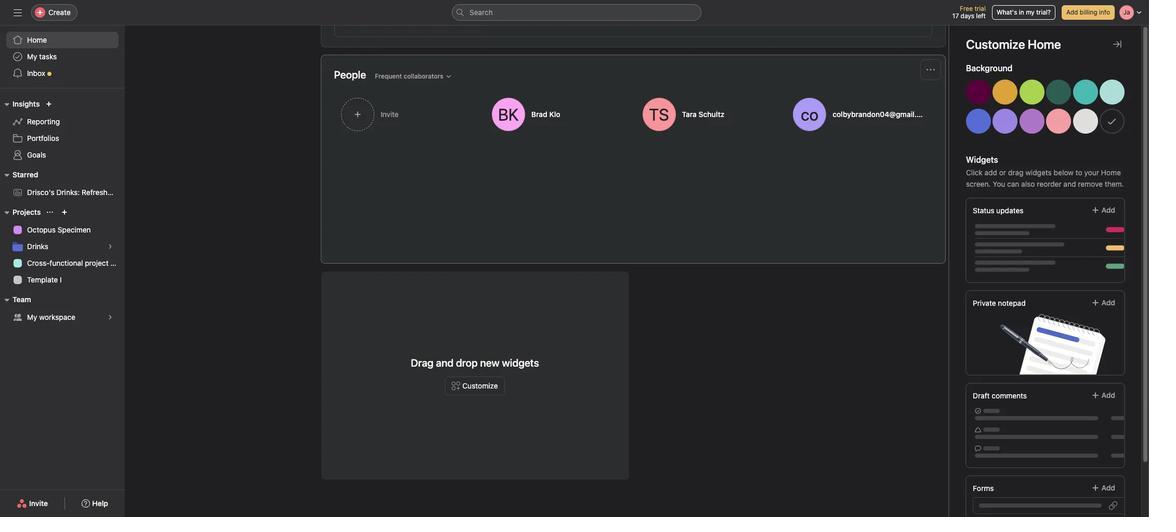 Task type: describe. For each thing, give the bounding box(es) containing it.
invite button
[[334, 92, 481, 137]]

click add or drag widgets below to your home screen. you can also reorder and remove them.
[[967, 168, 1125, 188]]

tara schultz
[[682, 110, 725, 119]]

starred element
[[0, 165, 185, 203]]

functional
[[50, 259, 83, 267]]

drag
[[411, 357, 434, 369]]

and inside click add or drag widgets below to your home screen. you can also reorder and remove them.
[[1064, 180, 1077, 188]]

octopus specimen
[[27, 225, 91, 234]]

what's in my trial? button
[[993, 5, 1056, 20]]

new widgets
[[480, 357, 539, 369]]

widgets
[[1026, 168, 1053, 177]]

below
[[1055, 168, 1074, 177]]

click
[[967, 168, 983, 177]]

drinks
[[27, 242, 48, 251]]

collaborators
[[404, 72, 444, 80]]

background option group
[[967, 80, 1125, 138]]

cross-functional project plan
[[27, 259, 125, 267]]

brad klo
[[531, 110, 560, 119]]

tara schultz button
[[636, 92, 782, 137]]

search list box
[[452, 4, 702, 21]]

reorder
[[1038, 180, 1062, 188]]

insights
[[12, 99, 40, 108]]

starred button
[[0, 169, 38, 181]]

trial
[[975, 5, 986, 12]]

status
[[974, 206, 995, 215]]

projects element
[[0, 203, 125, 290]]

drinks:
[[56, 188, 80, 197]]

people
[[334, 68, 366, 80]]

i
[[60, 275, 62, 284]]

invite inside dropdown button
[[381, 110, 399, 119]]

search button
[[452, 4, 702, 21]]

octopus
[[27, 225, 56, 234]]

you
[[993, 180, 1006, 188]]

draft
[[974, 391, 991, 400]]

your
[[1085, 168, 1100, 177]]

starred
[[12, 170, 38, 179]]

insights element
[[0, 95, 125, 165]]

help
[[92, 499, 108, 508]]

new project or portfolio image
[[62, 209, 68, 215]]

forms
[[974, 484, 995, 493]]

remove
[[1079, 180, 1104, 188]]

my for my tasks
[[27, 52, 37, 61]]

17
[[953, 12, 960, 20]]

billing
[[1081, 8, 1098, 16]]

left
[[977, 12, 986, 20]]

notepad
[[999, 299, 1026, 308]]

plan
[[111, 259, 125, 267]]

can
[[1008, 180, 1020, 188]]

teams element
[[0, 290, 125, 328]]

invite button
[[10, 494, 55, 513]]

frequent collaborators button
[[370, 69, 457, 84]]

portfolios link
[[6, 130, 119, 147]]

what's
[[997, 8, 1018, 16]]

draft comments
[[974, 391, 1028, 400]]

also
[[1022, 180, 1036, 188]]

info
[[1100, 8, 1111, 16]]

my workspace
[[27, 313, 75, 322]]

add button for comments
[[1085, 386, 1123, 405]]

cross-
[[27, 259, 50, 267]]

drinks link
[[6, 238, 119, 255]]

new image
[[46, 101, 52, 107]]

updates
[[997, 206, 1024, 215]]

in
[[1020, 8, 1025, 16]]

add for notepad
[[1102, 298, 1116, 307]]

actions image
[[927, 66, 935, 74]]

project
[[85, 259, 109, 267]]

widgets
[[967, 155, 999, 164]]

see details, drinks image
[[107, 244, 113, 250]]

customize button
[[446, 377, 505, 395]]

search
[[470, 8, 493, 17]]

colbybrandon04@gmail.com
[[833, 110, 932, 119]]

free trial 17 days left
[[953, 5, 986, 20]]

recommendation
[[127, 188, 185, 197]]



Task type: vqa. For each thing, say whether or not it's contained in the screenshot.
tasks at the top left
yes



Task type: locate. For each thing, give the bounding box(es) containing it.
status updates
[[974, 206, 1024, 215]]

projects button
[[0, 206, 41, 219]]

drag and drop new widgets
[[411, 357, 539, 369]]

colbybrandon04@gmail.com button
[[787, 92, 933, 137]]

projects
[[12, 208, 41, 216]]

template i link
[[6, 272, 119, 288]]

4 add button from the top
[[1085, 479, 1123, 497]]

reporting
[[27, 117, 60, 126]]

days
[[961, 12, 975, 20]]

invite
[[381, 110, 399, 119], [29, 499, 48, 508]]

1 vertical spatial my
[[27, 313, 37, 322]]

template i
[[27, 275, 62, 284]]

my down team
[[27, 313, 37, 322]]

portfolios
[[27, 134, 59, 143]]

them.
[[1106, 180, 1125, 188]]

show options, current sort, top image
[[47, 209, 53, 215]]

0 vertical spatial my
[[27, 52, 37, 61]]

my inside global element
[[27, 52, 37, 61]]

goals
[[27, 150, 46, 159]]

my for my workspace
[[27, 313, 37, 322]]

free
[[961, 5, 974, 12]]

to
[[1076, 168, 1083, 177]]

home link
[[6, 32, 119, 48]]

inbox link
[[6, 65, 119, 82]]

cross-functional project plan link
[[6, 255, 125, 272]]

customize
[[463, 381, 498, 390]]

workspace
[[39, 313, 75, 322]]

see details, my workspace image
[[107, 314, 113, 321]]

1 horizontal spatial home
[[1102, 168, 1122, 177]]

team
[[12, 295, 31, 304]]

drisco's drinks: refreshment recommendation
[[27, 188, 185, 197]]

team button
[[0, 293, 31, 306]]

add for updates
[[1102, 206, 1116, 214]]

0 horizontal spatial home
[[27, 35, 47, 44]]

frequent
[[375, 72, 402, 80]]

create button
[[31, 4, 78, 21]]

drisco's
[[27, 188, 54, 197]]

customize home
[[967, 37, 1062, 52]]

home inside home link
[[27, 35, 47, 44]]

home up my tasks
[[27, 35, 47, 44]]

my inside teams element
[[27, 313, 37, 322]]

and down the below
[[1064, 180, 1077, 188]]

add billing info button
[[1062, 5, 1116, 20]]

add button for notepad
[[1085, 293, 1123, 312]]

0 vertical spatial and
[[1064, 180, 1077, 188]]

what's in my trial?
[[997, 8, 1052, 16]]

add for comments
[[1102, 391, 1116, 400]]

private
[[974, 299, 997, 308]]

home inside click add or drag widgets below to your home screen. you can also reorder and remove them.
[[1102, 168, 1122, 177]]

2 add button from the top
[[1085, 293, 1123, 312]]

my left tasks
[[27, 52, 37, 61]]

drisco's drinks: refreshment recommendation link
[[6, 184, 185, 201]]

0 vertical spatial home
[[27, 35, 47, 44]]

home up them.
[[1102, 168, 1122, 177]]

add inside add billing info button
[[1067, 8, 1079, 16]]

inbox
[[27, 69, 45, 78]]

0 vertical spatial invite
[[381, 110, 399, 119]]

comments
[[992, 391, 1028, 400]]

drop
[[456, 357, 478, 369]]

2 my from the top
[[27, 313, 37, 322]]

and
[[1064, 180, 1077, 188], [436, 357, 454, 369]]

refreshment
[[82, 188, 125, 197]]

1 horizontal spatial invite
[[381, 110, 399, 119]]

insights button
[[0, 98, 40, 110]]

add billing info
[[1067, 8, 1111, 16]]

template
[[27, 275, 58, 284]]

close customization pane image
[[1114, 40, 1122, 48]]

hide sidebar image
[[14, 8, 22, 17]]

invite inside button
[[29, 499, 48, 508]]

1 my from the top
[[27, 52, 37, 61]]

1 add button from the top
[[1085, 201, 1123, 220]]

my tasks
[[27, 52, 57, 61]]

octopus specimen link
[[6, 222, 119, 238]]

0 horizontal spatial and
[[436, 357, 454, 369]]

global element
[[0, 25, 125, 88]]

my
[[27, 52, 37, 61], [27, 313, 37, 322]]

background
[[967, 63, 1013, 73]]

my tasks link
[[6, 48, 119, 65]]

1 vertical spatial and
[[436, 357, 454, 369]]

my workspace link
[[6, 309, 119, 326]]

trial?
[[1037, 8, 1052, 16]]

add
[[1067, 8, 1079, 16], [1102, 206, 1116, 214], [1102, 298, 1116, 307], [1102, 391, 1116, 400], [1102, 483, 1116, 492]]

reporting link
[[6, 113, 119, 130]]

help button
[[75, 494, 115, 513]]

and left drop on the bottom
[[436, 357, 454, 369]]

3 add button from the top
[[1085, 386, 1123, 405]]

1 vertical spatial invite
[[29, 499, 48, 508]]

add button for updates
[[1085, 201, 1123, 220]]

1 vertical spatial home
[[1102, 168, 1122, 177]]

home
[[27, 35, 47, 44], [1102, 168, 1122, 177]]

private notepad
[[974, 299, 1026, 308]]

screen.
[[967, 180, 992, 188]]

frequent collaborators
[[375, 72, 444, 80]]

goals link
[[6, 147, 119, 163]]

drag
[[1009, 168, 1024, 177]]

0 horizontal spatial invite
[[29, 499, 48, 508]]

or
[[1000, 168, 1007, 177]]

specimen
[[58, 225, 91, 234]]

1 horizontal spatial and
[[1064, 180, 1077, 188]]



